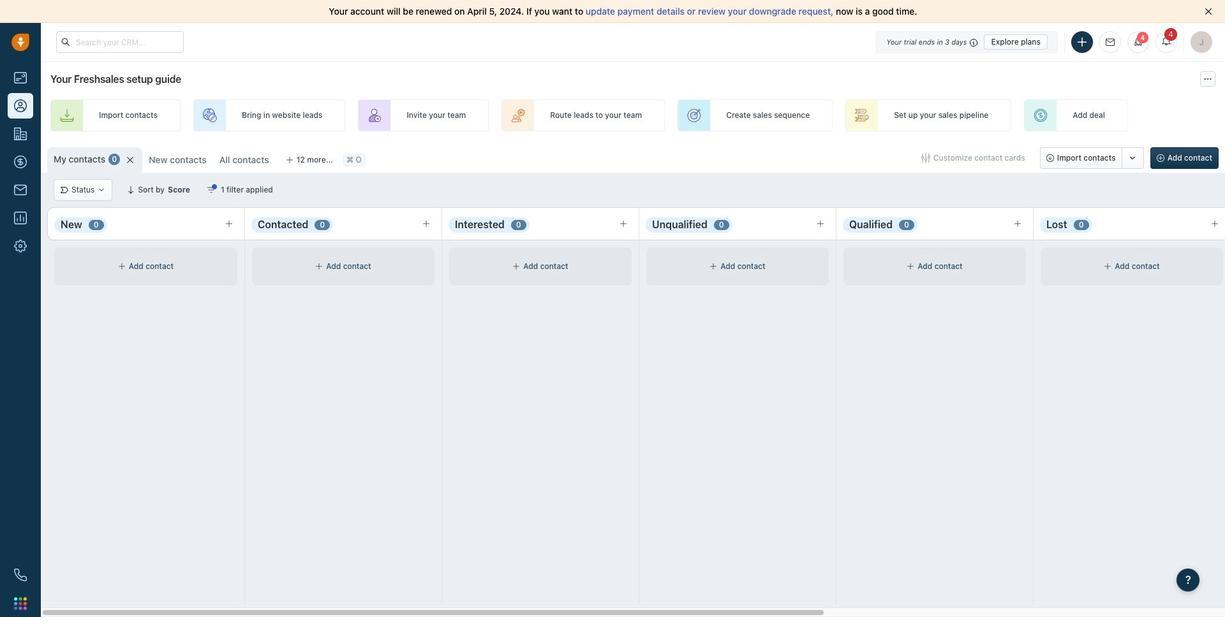 Task type: describe. For each thing, give the bounding box(es) containing it.
close image
[[1205, 8, 1213, 15]]

phone element
[[8, 563, 33, 589]]

phone image
[[14, 569, 27, 582]]

send email image
[[1106, 38, 1115, 46]]



Task type: locate. For each thing, give the bounding box(es) containing it.
1 horizontal spatial container_wx8msf4aqz5i3rn1 image
[[316, 263, 323, 271]]

0 vertical spatial container_wx8msf4aqz5i3rn1 image
[[98, 186, 106, 194]]

0 horizontal spatial container_wx8msf4aqz5i3rn1 image
[[98, 186, 106, 194]]

container_wx8msf4aqz5i3rn1 image
[[922, 154, 931, 163], [207, 186, 216, 195], [61, 186, 68, 194], [118, 263, 126, 271], [513, 263, 521, 271], [710, 263, 718, 271], [907, 263, 915, 271], [1105, 263, 1112, 271]]

container_wx8msf4aqz5i3rn1 image
[[98, 186, 106, 194], [316, 263, 323, 271]]

Search your CRM... text field
[[56, 31, 184, 53]]

group
[[1040, 147, 1144, 169]]

1 vertical spatial container_wx8msf4aqz5i3rn1 image
[[316, 263, 323, 271]]

freshworks switcher image
[[14, 598, 27, 611]]



Task type: vqa. For each thing, say whether or not it's contained in the screenshot.
'Phone' "element"
yes



